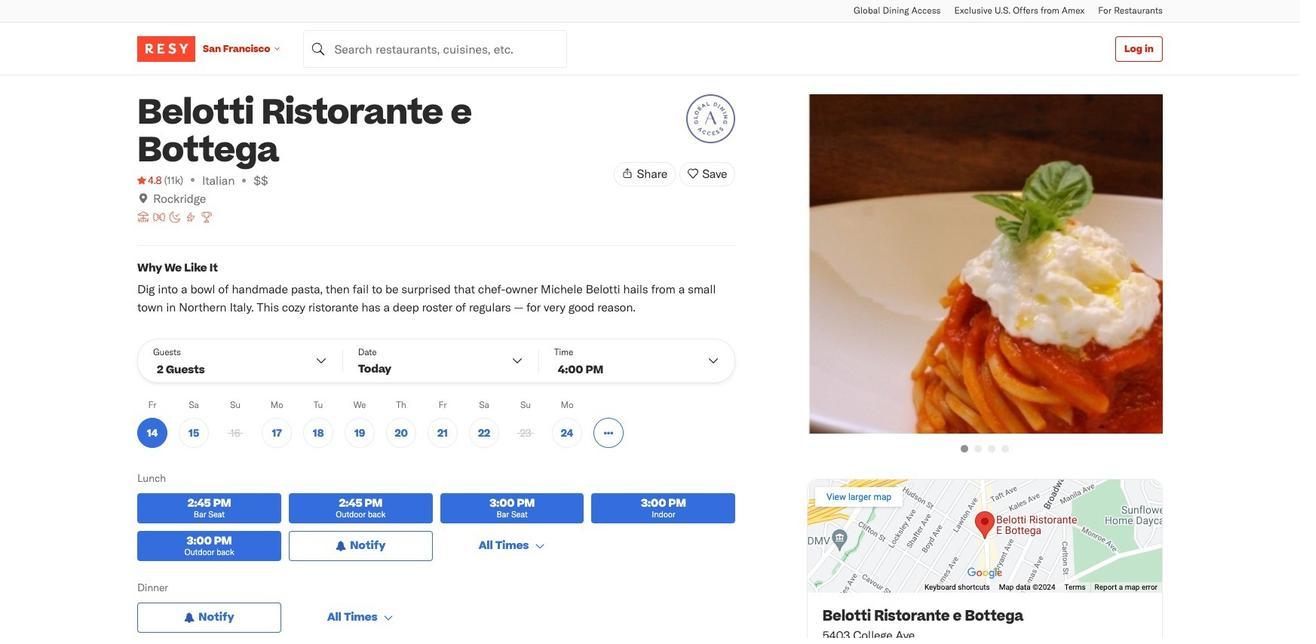 Task type: vqa. For each thing, say whether or not it's contained in the screenshot.
"4.8 out of 5 stars" image
yes



Task type: describe. For each thing, give the bounding box(es) containing it.
Search restaurants, cuisines, etc. text field
[[304, 30, 568, 68]]



Task type: locate. For each thing, give the bounding box(es) containing it.
None field
[[304, 30, 568, 68]]

4.8 out of 5 stars image
[[137, 173, 162, 188]]



